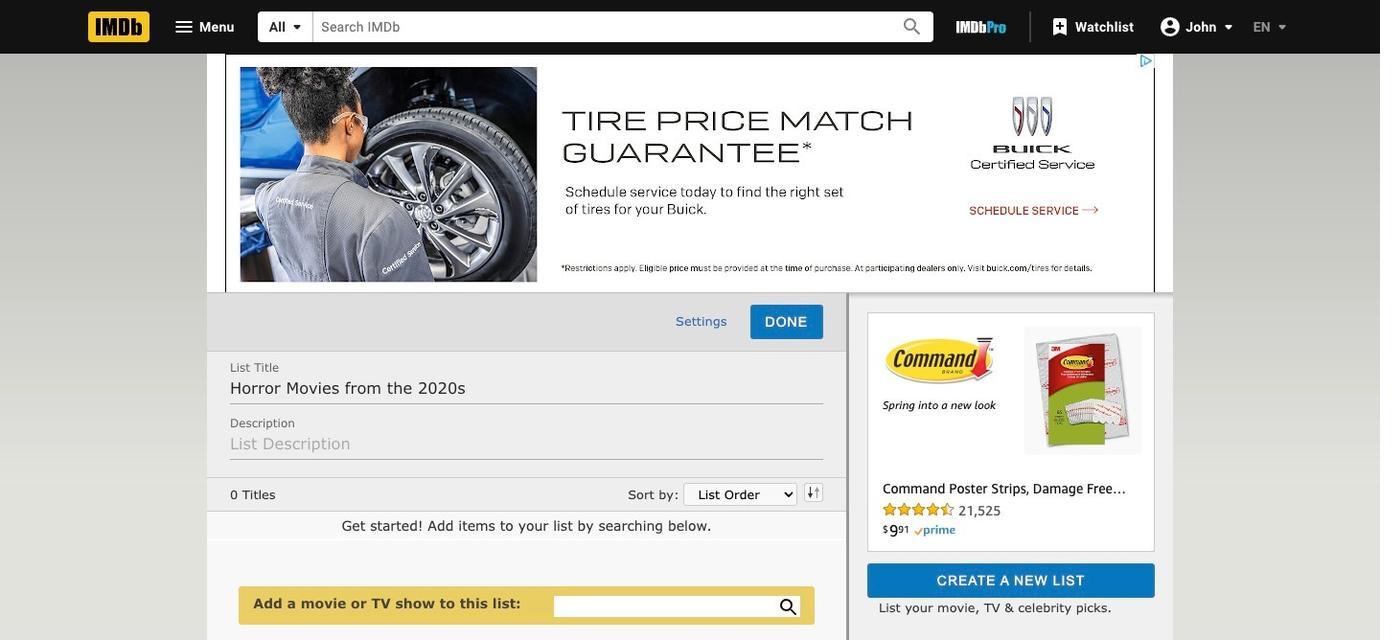 Task type: locate. For each thing, give the bounding box(es) containing it.
arrow drop down image
[[1217, 15, 1240, 38], [286, 15, 309, 38]]

arrow drop down image
[[1271, 15, 1294, 38]]

watchlist image
[[1049, 15, 1072, 38]]

None field
[[314, 12, 880, 42]]

1 horizontal spatial arrow drop down image
[[1217, 15, 1240, 38]]

None text field
[[554, 596, 800, 618]]

0 horizontal spatial arrow drop down image
[[286, 15, 309, 38]]

None search field
[[258, 12, 934, 42]]



Task type: vqa. For each thing, say whether or not it's contained in the screenshot.
selling
no



Task type: describe. For each thing, give the bounding box(es) containing it.
account circle image
[[1159, 15, 1182, 38]]

Search IMDb text field
[[314, 12, 880, 42]]

menu image
[[173, 15, 196, 38]]

ascending order image
[[803, 483, 824, 502]]

submit search image
[[902, 16, 925, 39]]

home image
[[88, 12, 150, 42]]



